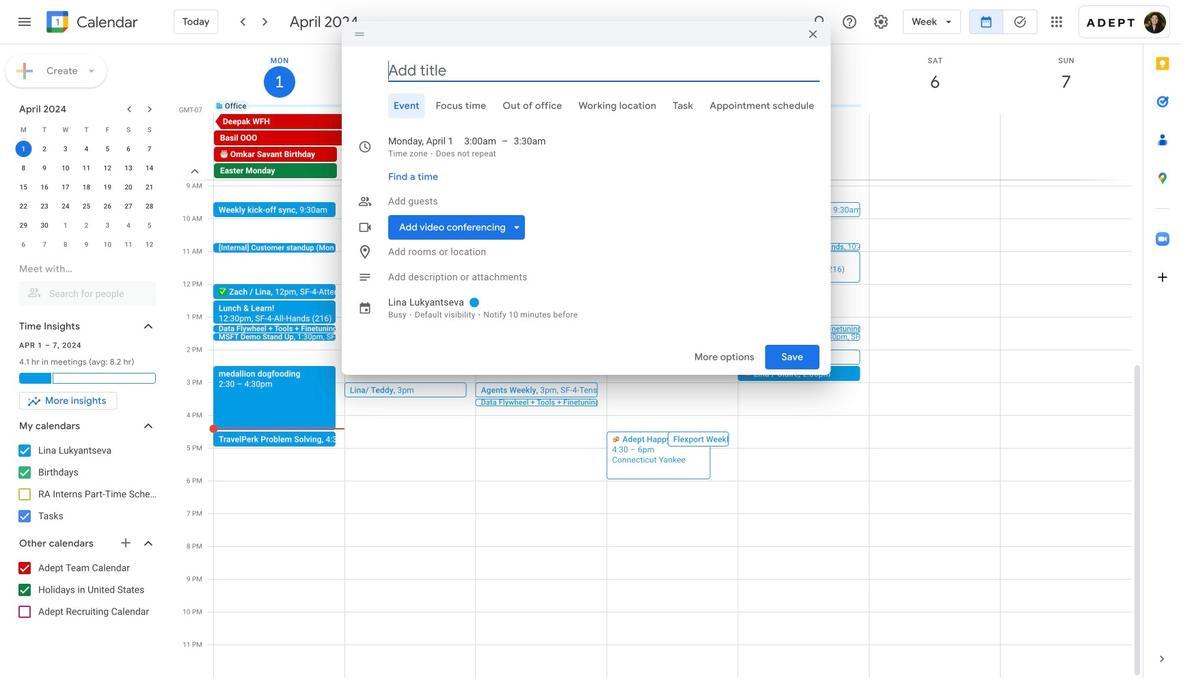 Task type: locate. For each thing, give the bounding box(es) containing it.
grid
[[175, 44, 1143, 679]]

heading inside 'calendar' element
[[74, 14, 138, 30]]

add other calendars image
[[119, 537, 133, 550]]

22 element
[[15, 198, 32, 215]]

16 element
[[36, 179, 53, 195]]

may 1 element
[[57, 217, 74, 234]]

may 2 element
[[78, 217, 95, 234]]

25 element
[[78, 198, 95, 215]]

None search field
[[0, 257, 170, 306]]

to element
[[502, 135, 508, 148]]

1, today element
[[15, 141, 32, 157]]

may 11 element
[[120, 237, 137, 253]]

may 9 element
[[78, 237, 95, 253]]

5 element
[[99, 141, 116, 157]]

21 element
[[141, 179, 158, 195]]

may 12 element
[[141, 237, 158, 253]]

0 horizontal spatial tab list
[[353, 94, 820, 118]]

29 element
[[15, 217, 32, 234]]

18 element
[[78, 179, 95, 195]]

23 element
[[36, 198, 53, 215]]

tab list
[[1144, 44, 1181, 640], [353, 94, 820, 118]]

heading
[[74, 14, 138, 30]]

may 3 element
[[99, 217, 116, 234]]

27 element
[[120, 198, 137, 215]]

4 element
[[78, 141, 95, 157]]

row group
[[13, 139, 160, 254]]

row
[[208, 90, 1143, 122], [208, 114, 1143, 180], [13, 120, 160, 139], [13, 139, 160, 159], [13, 159, 160, 178], [13, 178, 160, 197], [13, 197, 160, 216], [13, 216, 160, 235], [13, 235, 160, 254]]

cell
[[345, 100, 476, 111], [476, 100, 607, 111], [607, 100, 739, 111], [739, 100, 870, 111], [870, 100, 1001, 111], [213, 114, 476, 180], [476, 114, 607, 180], [738, 114, 869, 180], [869, 114, 1000, 180], [1000, 114, 1131, 180], [13, 139, 34, 159]]



Task type: vqa. For each thing, say whether or not it's contained in the screenshot.
Add other calendars image
yes



Task type: describe. For each thing, give the bounding box(es) containing it.
cell inside april 2024 grid
[[13, 139, 34, 159]]

12 element
[[99, 160, 116, 176]]

april 2024 grid
[[13, 120, 160, 254]]

1 horizontal spatial tab list
[[1144, 44, 1181, 640]]

7 element
[[141, 141, 158, 157]]

15 element
[[15, 179, 32, 195]]

my calendars list
[[3, 440, 170, 528]]

24 element
[[57, 198, 74, 215]]

may 6 element
[[15, 237, 32, 253]]

26 element
[[99, 198, 116, 215]]

2 element
[[36, 141, 53, 157]]

may 5 element
[[141, 217, 158, 234]]

Add title text field
[[388, 60, 820, 81]]

may 10 element
[[99, 237, 116, 253]]

main drawer image
[[16, 14, 33, 30]]

8 element
[[15, 160, 32, 176]]

calendar element
[[44, 8, 138, 38]]

10 element
[[57, 160, 74, 176]]

28 element
[[141, 198, 158, 215]]

30 element
[[36, 217, 53, 234]]

3 element
[[57, 141, 74, 157]]

11 element
[[78, 160, 95, 176]]

other calendars list
[[3, 558, 170, 623]]

Search for people to meet text field
[[27, 282, 148, 306]]

may 7 element
[[36, 237, 53, 253]]

19 element
[[99, 179, 116, 195]]

13 element
[[120, 160, 137, 176]]

may 8 element
[[57, 237, 74, 253]]

settings menu image
[[873, 14, 889, 30]]

17 element
[[57, 179, 74, 195]]

20 element
[[120, 179, 137, 195]]

may 4 element
[[120, 217, 137, 234]]

9 element
[[36, 160, 53, 176]]

14 element
[[141, 160, 158, 176]]

6 element
[[120, 141, 137, 157]]



